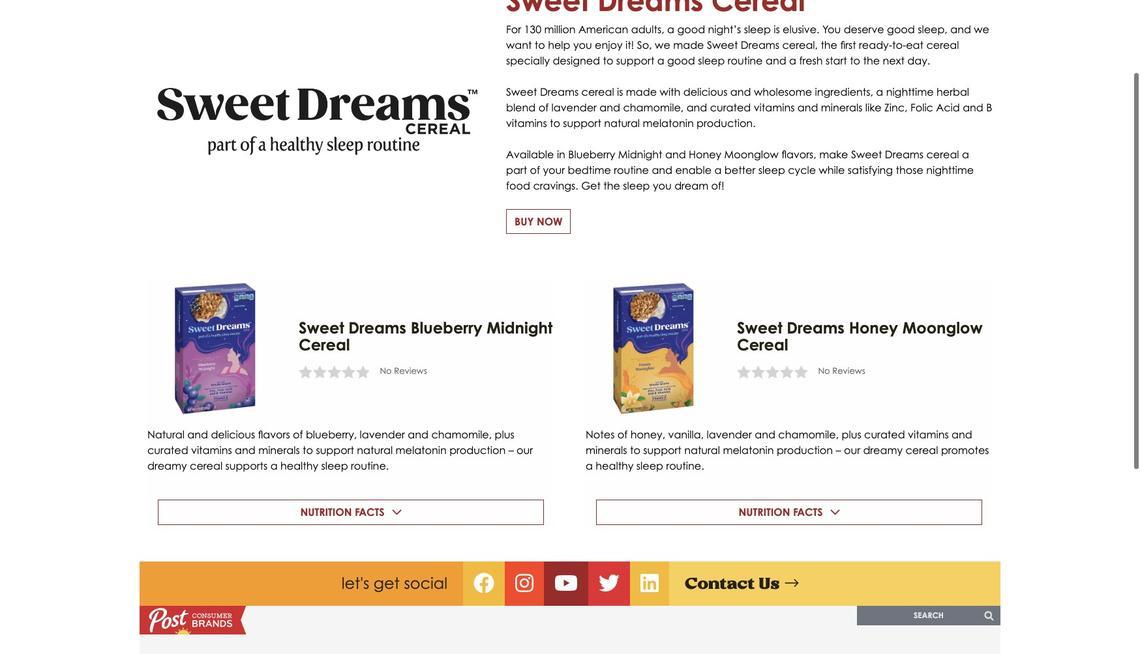 Task type: locate. For each thing, give the bounding box(es) containing it.
made right so,
[[673, 39, 704, 52]]

0 horizontal spatial made
[[626, 86, 657, 99]]

0 horizontal spatial chamomile,
[[431, 429, 492, 442]]

the inside available in blueberry midnight and honey moonglow flavors, make sweet dreams cereal a part of your bedtime routine and enable a better sleep cycle while satisfying those nighttime food cravings. get the sleep you dream of!
[[603, 180, 620, 193]]

day.
[[907, 54, 930, 67]]

1 reviews from the left
[[394, 366, 427, 376]]

no reviews button
[[299, 364, 554, 379], [737, 364, 993, 379]]

moonglow
[[724, 148, 779, 161], [902, 318, 983, 338]]

of right the flavors
[[293, 429, 303, 442]]

a down cereal,
[[789, 54, 796, 67]]

lavender inside sweet dreams cereal is made with delicious and wholesome ingredients, a nighttime herbal blend of lavender and chamomile, and curated vitamins and minerals like zinc, folic acid and b vitamins to support natural melatonin production.
[[551, 101, 597, 114]]

of inside 'natural and delicious flavors of blueberry, lavender and chamomile, plus curated vitamins and minerals to support natural melatonin production – our dreamy cereal supports a healthy sleep routine.'
[[293, 429, 303, 442]]

vitamins down blend in the top left of the page
[[506, 117, 547, 130]]

2 – from the left
[[836, 444, 841, 457]]

blueberry
[[568, 148, 615, 161], [411, 318, 482, 338]]

no reviews button for blueberry
[[299, 364, 554, 379]]

delicious
[[683, 86, 727, 99], [211, 429, 255, 442]]

ready-
[[859, 39, 892, 52]]

you up designed
[[573, 39, 592, 52]]

nighttime up the "folic"
[[886, 86, 934, 99]]

nutrition facts button down notes of honey, vanilla, lavender and chamomile, plus curated vitamins and minerals to support natural melatonin production – our dreamy cereal promotes a healthy sleep routine.
[[596, 500, 982, 526]]

rated 0.0 out of 5 stars image
[[299, 364, 370, 379], [737, 364, 809, 379]]

0 horizontal spatial healthy
[[280, 460, 318, 473]]

production
[[449, 444, 506, 457], [777, 444, 833, 457]]

now
[[537, 215, 562, 229]]

1 horizontal spatial nutrition facts button
[[596, 500, 982, 526]]

0 horizontal spatial our
[[517, 444, 533, 457]]

notes of honey, vanilla, lavender and chamomile, plus curated vitamins and minerals to support natural melatonin production – our dreamy cereal promotes a healthy sleep routine.
[[586, 429, 989, 473]]

0 horizontal spatial production
[[449, 444, 506, 457]]

1 horizontal spatial made
[[673, 39, 704, 52]]

2 production from the left
[[777, 444, 833, 457]]

nighttime right those
[[926, 164, 974, 177]]

support down the it! at the right of the page
[[616, 54, 654, 67]]

1 rated 0.0 out of 5 stars image from the left
[[299, 364, 370, 379]]

cycle
[[788, 164, 816, 177]]

routine. down vanilla,
[[666, 460, 704, 473]]

1 no reviews from the left
[[380, 366, 427, 376]]

1 vertical spatial moonglow
[[902, 318, 983, 338]]

1 vertical spatial is
[[617, 86, 623, 99]]

0 horizontal spatial curated
[[147, 444, 188, 457]]

no reviews button down the sweet dreams blueberry midnight cereal
[[299, 364, 554, 379]]

midnight for in
[[618, 148, 662, 161]]

0 vertical spatial moonglow
[[724, 148, 779, 161]]

healthy
[[280, 460, 318, 473], [596, 460, 634, 473]]

lavender right blueberry,
[[360, 429, 405, 442]]

1 horizontal spatial melatonin
[[643, 117, 694, 130]]

dreams inside for 130 million american adults, a good night's sleep is elusive. you deserve good sleep, and we want to help you enjoy it! so, we made sweet dreams cereal, the first ready-to-eat cereal specially designed to support a good sleep routine and a fresh start to the next day.
[[741, 39, 779, 52]]

blueberry inside the sweet dreams blueberry midnight cereal
[[411, 318, 482, 338]]

0 horizontal spatial blueberry
[[411, 318, 482, 338]]

honey inside sweet dreams honey moonglow cereal
[[849, 318, 898, 338]]

specially
[[506, 54, 550, 67]]

1 horizontal spatial midnight
[[618, 148, 662, 161]]

plus inside notes of honey, vanilla, lavender and chamomile, plus curated vitamins and minerals to support natural melatonin production – our dreamy cereal promotes a healthy sleep routine.
[[842, 429, 861, 442]]

1 vertical spatial delicious
[[211, 429, 255, 442]]

0 horizontal spatial reviews
[[394, 366, 427, 376]]

blueberry inside available in blueberry midnight and honey moonglow flavors, make sweet dreams cereal a part of your bedtime routine and enable a better sleep cycle while satisfying those nighttime food cravings. get the sleep you dream of!
[[568, 148, 615, 161]]

0 horizontal spatial we
[[655, 39, 670, 52]]

0 horizontal spatial you
[[573, 39, 592, 52]]

0 vertical spatial midnight
[[618, 148, 662, 161]]

moonglow inside sweet dreams honey moonglow cereal
[[902, 318, 983, 338]]

1 vertical spatial made
[[626, 86, 657, 99]]

routine down "night's"
[[728, 54, 763, 67]]

1 – from the left
[[508, 444, 514, 457]]

to down blueberry,
[[303, 444, 313, 457]]

0 horizontal spatial nutrition facts button
[[158, 500, 544, 526]]

social
[[404, 575, 447, 594]]

made inside for 130 million american adults, a good night's sleep is elusive. you deserve good sleep, and we want to help you enjoy it! so, we made sweet dreams cereal, the first ready-to-eat cereal specially designed to support a good sleep routine and a fresh start to the next day.
[[673, 39, 704, 52]]

1 horizontal spatial nutrition facts
[[739, 506, 823, 519]]

routine. down blueberry,
[[351, 460, 389, 473]]

2 horizontal spatial melatonin
[[723, 444, 774, 457]]

1 vertical spatial honey
[[849, 318, 898, 338]]

support down honey,
[[643, 444, 681, 457]]

midnight inside the sweet dreams blueberry midnight cereal
[[487, 318, 552, 338]]

healthy inside notes of honey, vanilla, lavender and chamomile, plus curated vitamins and minerals to support natural melatonin production – our dreamy cereal promotes a healthy sleep routine.
[[596, 460, 634, 473]]

plus
[[495, 429, 514, 442], [842, 429, 861, 442]]

1 horizontal spatial reviews
[[832, 366, 865, 376]]

2 vertical spatial the
[[603, 180, 620, 193]]

vitamins up promotes
[[908, 429, 949, 442]]

and
[[950, 23, 971, 36], [766, 54, 786, 67], [730, 86, 751, 99], [600, 101, 620, 114], [687, 101, 707, 114], [797, 101, 818, 114], [963, 101, 983, 114], [665, 148, 686, 161], [652, 164, 672, 177], [187, 429, 208, 442], [408, 429, 428, 442], [755, 429, 775, 442], [952, 429, 972, 442], [235, 444, 255, 457]]

1 horizontal spatial no reviews
[[818, 366, 865, 376]]

2 our from the left
[[844, 444, 860, 457]]

sweet for moonglow
[[737, 318, 782, 338]]

natural
[[604, 117, 640, 130], [357, 444, 393, 457], [684, 444, 720, 457]]

cereal,
[[782, 39, 818, 52]]

cereal down designed
[[581, 86, 614, 99]]

lavender
[[551, 101, 597, 114], [360, 429, 405, 442], [707, 429, 752, 442]]

2 nutrition from the left
[[739, 506, 790, 519]]

1 healthy from the left
[[280, 460, 318, 473]]

no for blueberry
[[380, 366, 392, 376]]

1 routine. from the left
[[351, 460, 389, 473]]

blueberry for in
[[568, 148, 615, 161]]

minerals
[[821, 101, 862, 114], [258, 444, 300, 457], [586, 444, 627, 457]]

vitamins inside 'natural and delicious flavors of blueberry, lavender and chamomile, plus curated vitamins and minerals to support natural melatonin production – our dreamy cereal supports a healthy sleep routine.'
[[191, 444, 232, 457]]

nutrition facts down 'natural and delicious flavors of blueberry, lavender and chamomile, plus curated vitamins and minerals to support natural melatonin production – our dreamy cereal supports a healthy sleep routine.'
[[300, 506, 384, 519]]

0 horizontal spatial dreamy
[[147, 460, 187, 473]]

1 horizontal spatial honey
[[849, 318, 898, 338]]

to inside notes of honey, vanilla, lavender and chamomile, plus curated vitamins and minerals to support natural melatonin production – our dreamy cereal promotes a healthy sleep routine.
[[630, 444, 640, 457]]

cereal
[[926, 39, 959, 52], [581, 86, 614, 99], [926, 148, 959, 161], [906, 444, 938, 457], [190, 460, 222, 473]]

you inside for 130 million american adults, a good night's sleep is elusive. you deserve good sleep, and we want to help you enjoy it! so, we made sweet dreams cereal, the first ready-to-eat cereal specially designed to support a good sleep routine and a fresh start to the next day.
[[573, 39, 592, 52]]

1 vertical spatial dreamy
[[147, 460, 187, 473]]

2 horizontal spatial lavender
[[707, 429, 752, 442]]

130
[[524, 23, 541, 36]]

0 horizontal spatial no
[[380, 366, 392, 376]]

cereal left supports
[[190, 460, 222, 473]]

1 nutrition facts from the left
[[300, 506, 384, 519]]

cereal inside sweet dreams honey moonglow cereal
[[737, 335, 788, 355]]

american
[[578, 23, 628, 36]]

to down honey,
[[630, 444, 640, 457]]

1 vertical spatial you
[[653, 180, 672, 193]]

vitamins up supports
[[191, 444, 232, 457]]

we right so,
[[655, 39, 670, 52]]

sleep left "cycle"
[[758, 164, 785, 177]]

1 horizontal spatial cereal
[[737, 335, 788, 355]]

lavender down designed
[[551, 101, 597, 114]]

contact us link
[[685, 575, 799, 593]]

lavender inside notes of honey, vanilla, lavender and chamomile, plus curated vitamins and minerals to support natural melatonin production – our dreamy cereal promotes a healthy sleep routine.
[[707, 429, 752, 442]]

0 horizontal spatial the
[[603, 180, 620, 193]]

1 horizontal spatial no reviews button
[[737, 364, 993, 379]]

a down herbal
[[962, 148, 969, 161]]

2 routine. from the left
[[666, 460, 704, 473]]

the right get
[[603, 180, 620, 193]]

1 vertical spatial midnight
[[487, 318, 552, 338]]

2 nutrition facts from the left
[[739, 506, 823, 519]]

2 plus from the left
[[842, 429, 861, 442]]

a down notes on the right of the page
[[586, 460, 593, 473]]

1 our from the left
[[517, 444, 533, 457]]

1 vertical spatial routine
[[614, 164, 649, 177]]

is left "elusive."
[[774, 23, 780, 36]]

0 horizontal spatial honey
[[689, 148, 721, 161]]

sweet dreams honey moonglow cereal
[[737, 318, 983, 355]]

production inside 'natural and delicious flavors of blueberry, lavender and chamomile, plus curated vitamins and minerals to support natural melatonin production – our dreamy cereal supports a healthy sleep routine.'
[[449, 444, 506, 457]]

cereal left promotes
[[906, 444, 938, 457]]

want
[[506, 39, 532, 52]]

vitamins down wholesome
[[754, 101, 795, 114]]

buy now button
[[506, 210, 571, 234]]

1 horizontal spatial nutrition
[[739, 506, 790, 519]]

make
[[819, 148, 848, 161]]

2 no reviews from the left
[[818, 366, 865, 376]]

2 no from the left
[[818, 366, 830, 376]]

routine
[[728, 54, 763, 67], [614, 164, 649, 177]]

0 vertical spatial dreamy
[[863, 444, 903, 457]]

1 horizontal spatial moonglow
[[902, 318, 983, 338]]

1 vertical spatial curated
[[864, 429, 905, 442]]

–
[[508, 444, 514, 457], [836, 444, 841, 457]]

0 horizontal spatial minerals
[[258, 444, 300, 457]]

reviews
[[394, 366, 427, 376], [832, 366, 865, 376]]

is
[[774, 23, 780, 36], [617, 86, 623, 99]]

the down you
[[821, 39, 837, 52]]

blueberry,
[[306, 429, 357, 442]]

1 horizontal spatial no
[[818, 366, 830, 376]]

dreams
[[741, 39, 779, 52], [540, 86, 579, 99], [885, 148, 924, 161], [348, 318, 406, 338], [787, 318, 845, 338]]

1 horizontal spatial routine.
[[666, 460, 704, 473]]

0 vertical spatial curated
[[710, 101, 751, 114]]

1 horizontal spatial we
[[974, 23, 989, 36]]

food
[[506, 180, 530, 193]]

lavender right vanilla,
[[707, 429, 752, 442]]

delicious right with
[[683, 86, 727, 99]]

0 horizontal spatial nutrition
[[300, 506, 352, 519]]

1 horizontal spatial lavender
[[551, 101, 597, 114]]

sleep
[[744, 23, 771, 36], [698, 54, 725, 67], [758, 164, 785, 177], [623, 180, 650, 193], [321, 460, 348, 473], [636, 460, 663, 473]]

0 vertical spatial routine
[[728, 54, 763, 67]]

let's
[[341, 575, 369, 594]]

2 horizontal spatial natural
[[684, 444, 720, 457]]

0 horizontal spatial plus
[[495, 429, 514, 442]]

1 vertical spatial blueberry
[[411, 318, 482, 338]]

the
[[821, 39, 837, 52], [863, 54, 880, 67], [603, 180, 620, 193]]

sweet dreams cereal is made with delicious and wholesome ingredients, a nighttime herbal blend of lavender and chamomile, and curated vitamins and minerals like zinc, folic acid and b vitamins to support natural melatonin production.
[[506, 86, 992, 130]]

sweet
[[707, 39, 738, 52], [506, 86, 537, 99], [851, 148, 882, 161], [299, 318, 344, 338], [737, 318, 782, 338]]

no reviews
[[380, 366, 427, 376], [818, 366, 865, 376]]

cereal inside notes of honey, vanilla, lavender and chamomile, plus curated vitamins and minerals to support natural melatonin production – our dreamy cereal promotes a healthy sleep routine.
[[906, 444, 938, 457]]

0 horizontal spatial routine.
[[351, 460, 389, 473]]

a inside notes of honey, vanilla, lavender and chamomile, plus curated vitamins and minerals to support natural melatonin production – our dreamy cereal promotes a healthy sleep routine.
[[586, 460, 593, 473]]

no down the sweet dreams blueberry midnight cereal
[[380, 366, 392, 376]]

cereal for sweet dreams blueberry midnight cereal
[[299, 335, 350, 355]]

zinc,
[[884, 101, 908, 114]]

sweet inside sweet dreams cereal is made with delicious and wholesome ingredients, a nighttime herbal blend of lavender and chamomile, and curated vitamins and minerals like zinc, folic acid and b vitamins to support natural melatonin production.
[[506, 86, 537, 99]]

herbal
[[937, 86, 969, 99]]

our
[[517, 444, 533, 457], [844, 444, 860, 457]]

2 reviews from the left
[[832, 366, 865, 376]]

vitamins
[[754, 101, 795, 114], [506, 117, 547, 130], [908, 429, 949, 442], [191, 444, 232, 457]]

2 horizontal spatial curated
[[864, 429, 905, 442]]

satisfying
[[848, 164, 893, 177]]

moonglow inside available in blueberry midnight and honey moonglow flavors, make sweet dreams cereal a part of your bedtime routine and enable a better sleep cycle while satisfying those nighttime food cravings. get the sleep you dream of!
[[724, 148, 779, 161]]

0 vertical spatial blueberry
[[568, 148, 615, 161]]

production.
[[697, 117, 756, 130]]

melatonin inside 'natural and delicious flavors of blueberry, lavender and chamomile, plus curated vitamins and minerals to support natural melatonin production – our dreamy cereal supports a healthy sleep routine.'
[[396, 444, 447, 457]]

1 vertical spatial nighttime
[[926, 164, 974, 177]]

of
[[538, 101, 549, 114], [530, 164, 540, 177], [293, 429, 303, 442], [617, 429, 628, 442]]

0 horizontal spatial cereal
[[299, 335, 350, 355]]

0 horizontal spatial no reviews
[[380, 366, 427, 376]]

0 vertical spatial the
[[821, 39, 837, 52]]

1 horizontal spatial chamomile,
[[623, 101, 684, 114]]

healthy down the flavors
[[280, 460, 318, 473]]

good
[[677, 23, 705, 36], [887, 23, 915, 36], [667, 54, 695, 67]]

healthy down notes on the right of the page
[[596, 460, 634, 473]]

1 horizontal spatial facts
[[793, 506, 823, 519]]

sleep down honey,
[[636, 460, 663, 473]]

your
[[543, 164, 565, 177]]

1 horizontal spatial delicious
[[683, 86, 727, 99]]

natural inside sweet dreams cereal is made with delicious and wholesome ingredients, a nighttime herbal blend of lavender and chamomile, and curated vitamins and minerals like zinc, folic acid and b vitamins to support natural melatonin production.
[[604, 117, 640, 130]]

0 horizontal spatial midnight
[[487, 318, 552, 338]]

sweet inside sweet dreams honey moonglow cereal
[[737, 318, 782, 338]]

a up with
[[657, 54, 664, 67]]

2 nutrition facts button from the left
[[596, 500, 982, 526]]

rated 0.0 out of 5 stars image for sweet dreams blueberry midnight cereal
[[299, 364, 370, 379]]

0 horizontal spatial nutrition facts
[[300, 506, 384, 519]]

nutrition facts button for sweet dreams honey moonglow cereal
[[596, 500, 982, 526]]

no reviews down the sweet dreams blueberry midnight cereal
[[380, 366, 427, 376]]

a
[[667, 23, 674, 36], [657, 54, 664, 67], [789, 54, 796, 67], [876, 86, 883, 99], [962, 148, 969, 161], [714, 164, 722, 177], [270, 460, 278, 473], [586, 460, 593, 473]]

Search text field
[[857, 607, 1000, 626]]

sleep inside notes of honey, vanilla, lavender and chamomile, plus curated vitamins and minerals to support natural melatonin production – our dreamy cereal promotes a healthy sleep routine.
[[636, 460, 663, 473]]

no down sweet dreams honey moonglow cereal
[[818, 366, 830, 376]]

1 horizontal spatial natural
[[604, 117, 640, 130]]

good left "night's"
[[677, 23, 705, 36]]

cereal inside the sweet dreams blueberry midnight cereal
[[299, 335, 350, 355]]

of inside available in blueberry midnight and honey moonglow flavors, make sweet dreams cereal a part of your bedtime routine and enable a better sleep cycle while satisfying those nighttime food cravings. get the sleep you dream of!
[[530, 164, 540, 177]]

0 vertical spatial is
[[774, 23, 780, 36]]

nighttime
[[886, 86, 934, 99], [926, 164, 974, 177]]

routine right bedtime
[[614, 164, 649, 177]]

of!
[[711, 180, 724, 193]]

of right notes on the right of the page
[[617, 429, 628, 442]]

0 vertical spatial delicious
[[683, 86, 727, 99]]

cereal down the sleep,
[[926, 39, 959, 52]]

– inside notes of honey, vanilla, lavender and chamomile, plus curated vitamins and minerals to support natural melatonin production – our dreamy cereal promotes a healthy sleep routine.
[[836, 444, 841, 457]]

0 vertical spatial you
[[573, 39, 592, 52]]

1 no reviews button from the left
[[299, 364, 554, 379]]

0 horizontal spatial rated 0.0 out of 5 stars image
[[299, 364, 370, 379]]

sweet inside available in blueberry midnight and honey moonglow flavors, make sweet dreams cereal a part of your bedtime routine and enable a better sleep cycle while satisfying those nighttime food cravings. get the sleep you dream of!
[[851, 148, 882, 161]]

0 horizontal spatial lavender
[[360, 429, 405, 442]]

support up in
[[563, 117, 601, 130]]

made
[[673, 39, 704, 52], [626, 86, 657, 99]]

0 horizontal spatial –
[[508, 444, 514, 457]]

available
[[506, 148, 554, 161]]

2 cereal from the left
[[737, 335, 788, 355]]

to up in
[[550, 117, 560, 130]]

deserve
[[844, 23, 884, 36]]

minerals down ingredients,
[[821, 101, 862, 114]]

1 horizontal spatial healthy
[[596, 460, 634, 473]]

nutrition facts down notes of honey, vanilla, lavender and chamomile, plus curated vitamins and minerals to support natural melatonin production – our dreamy cereal promotes a healthy sleep routine.
[[739, 506, 823, 519]]

support inside 'natural and delicious flavors of blueberry, lavender and chamomile, plus curated vitamins and minerals to support natural melatonin production – our dreamy cereal supports a healthy sleep routine.'
[[316, 444, 354, 457]]

a inside sweet dreams cereal is made with delicious and wholesome ingredients, a nighttime herbal blend of lavender and chamomile, and curated vitamins and minerals like zinc, folic acid and b vitamins to support natural melatonin production.
[[876, 86, 883, 99]]

vitamins inside notes of honey, vanilla, lavender and chamomile, plus curated vitamins and minerals to support natural melatonin production – our dreamy cereal promotes a healthy sleep routine.
[[908, 429, 949, 442]]

1 plus from the left
[[495, 429, 514, 442]]

facts for sweet dreams honey moonglow cereal
[[793, 506, 823, 519]]

contact us
[[685, 575, 780, 593]]

0 horizontal spatial delicious
[[211, 429, 255, 442]]

a right adults,
[[667, 23, 674, 36]]

1 horizontal spatial curated
[[710, 101, 751, 114]]

a inside 'natural and delicious flavors of blueberry, lavender and chamomile, plus curated vitamins and minerals to support natural melatonin production – our dreamy cereal supports a healthy sleep routine.'
[[270, 460, 278, 473]]

cravings.
[[533, 180, 578, 193]]

sleep down blueberry,
[[321, 460, 348, 473]]

nutrition facts button for sweet dreams blueberry midnight cereal
[[158, 500, 544, 526]]

sweet dreams blueberry midnight cereal
[[299, 318, 552, 355]]

2 horizontal spatial the
[[863, 54, 880, 67]]

nutrition for sweet dreams honey moonglow cereal
[[739, 506, 790, 519]]

the down ready-
[[863, 54, 880, 67]]

1 horizontal spatial minerals
[[586, 444, 627, 457]]

0 horizontal spatial natural
[[357, 444, 393, 457]]

nutrition facts button down 'natural and delicious flavors of blueberry, lavender and chamomile, plus curated vitamins and minerals to support natural melatonin production – our dreamy cereal supports a healthy sleep routine.'
[[158, 500, 544, 526]]

minerals down the flavors
[[258, 444, 300, 457]]

0 horizontal spatial routine
[[614, 164, 649, 177]]

curated
[[710, 101, 751, 114], [864, 429, 905, 442], [147, 444, 188, 457]]

no reviews down sweet dreams honey moonglow cereal
[[818, 366, 865, 376]]

minerals down notes on the right of the page
[[586, 444, 627, 457]]

instagram image
[[515, 577, 533, 593]]

1 horizontal spatial routine
[[728, 54, 763, 67]]

dreamy
[[863, 444, 903, 457], [147, 460, 187, 473]]

adults,
[[631, 23, 664, 36]]

made inside sweet dreams cereal is made with delicious and wholesome ingredients, a nighttime herbal blend of lavender and chamomile, and curated vitamins and minerals like zinc, folic acid and b vitamins to support natural melatonin production.
[[626, 86, 657, 99]]

nutrition
[[300, 506, 352, 519], [739, 506, 790, 519]]

support down blueberry,
[[316, 444, 354, 457]]

2 rated 0.0 out of 5 stars image from the left
[[737, 364, 809, 379]]

no
[[380, 366, 392, 376], [818, 366, 830, 376]]

flavors
[[258, 429, 290, 442]]

dreamy inside 'natural and delicious flavors of blueberry, lavender and chamomile, plus curated vitamins and minerals to support natural melatonin production – our dreamy cereal supports a healthy sleep routine.'
[[147, 460, 187, 473]]

delicious up supports
[[211, 429, 255, 442]]

is down enjoy
[[617, 86, 623, 99]]

1 cereal from the left
[[299, 335, 350, 355]]

1 facts from the left
[[355, 506, 384, 519]]

1 horizontal spatial plus
[[842, 429, 861, 442]]

minerals inside 'natural and delicious flavors of blueberry, lavender and chamomile, plus curated vitamins and minerals to support natural melatonin production – our dreamy cereal supports a healthy sleep routine.'
[[258, 444, 300, 457]]

plus inside 'natural and delicious flavors of blueberry, lavender and chamomile, plus curated vitamins and minerals to support natural melatonin production – our dreamy cereal supports a healthy sleep routine.'
[[495, 429, 514, 442]]

no for honey
[[818, 366, 830, 376]]

melatonin
[[643, 117, 694, 130], [396, 444, 447, 457], [723, 444, 774, 457]]

you left the "dream"
[[653, 180, 672, 193]]

support inside sweet dreams cereal is made with delicious and wholesome ingredients, a nighttime herbal blend of lavender and chamomile, and curated vitamins and minerals like zinc, folic acid and b vitamins to support natural melatonin production.
[[563, 117, 601, 130]]

dreams inside sweet dreams cereal is made with delicious and wholesome ingredients, a nighttime herbal blend of lavender and chamomile, and curated vitamins and minerals like zinc, folic acid and b vitamins to support natural melatonin production.
[[540, 86, 579, 99]]

dreams inside the sweet dreams blueberry midnight cereal
[[348, 318, 406, 338]]

0 horizontal spatial moonglow
[[724, 148, 779, 161]]

1 production from the left
[[449, 444, 506, 457]]

2 facts from the left
[[793, 506, 823, 519]]

dreams inside sweet dreams honey moonglow cereal
[[787, 318, 845, 338]]

support
[[616, 54, 654, 67], [563, 117, 601, 130], [316, 444, 354, 457], [643, 444, 681, 457]]

2 no reviews button from the left
[[737, 364, 993, 379]]

1 nutrition from the left
[[300, 506, 352, 519]]

a up 'like'
[[876, 86, 883, 99]]

1 no from the left
[[380, 366, 392, 376]]

0 horizontal spatial facts
[[355, 506, 384, 519]]

cereal inside sweet dreams cereal is made with delicious and wholesome ingredients, a nighttime herbal blend of lavender and chamomile, and curated vitamins and minerals like zinc, folic acid and b vitamins to support natural melatonin production.
[[581, 86, 614, 99]]

1 horizontal spatial blueberry
[[568, 148, 615, 161]]

sleep right "night's"
[[744, 23, 771, 36]]

2 vertical spatial curated
[[147, 444, 188, 457]]

midnight inside available in blueberry midnight and honey moonglow flavors, make sweet dreams cereal a part of your bedtime routine and enable a better sleep cycle while satisfying those nighttime food cravings. get the sleep you dream of!
[[618, 148, 662, 161]]

routine inside available in blueberry midnight and honey moonglow flavors, make sweet dreams cereal a part of your bedtime routine and enable a better sleep cycle while satisfying those nighttime food cravings. get the sleep you dream of!
[[614, 164, 649, 177]]

chamomile,
[[623, 101, 684, 114], [431, 429, 492, 442], [778, 429, 839, 442]]

0 vertical spatial honey
[[689, 148, 721, 161]]

1 horizontal spatial dreamy
[[863, 444, 903, 457]]

1 horizontal spatial you
[[653, 180, 672, 193]]

a right supports
[[270, 460, 278, 473]]

folic
[[910, 101, 933, 114]]

1 horizontal spatial production
[[777, 444, 833, 457]]

to inside sweet dreams cereal is made with delicious and wholesome ingredients, a nighttime herbal blend of lavender and chamomile, and curated vitamins and minerals like zinc, folic acid and b vitamins to support natural melatonin production.
[[550, 117, 560, 130]]

2 horizontal spatial chamomile,
[[778, 429, 839, 442]]

0 horizontal spatial melatonin
[[396, 444, 447, 457]]

reviews down the sweet dreams blueberry midnight cereal
[[394, 366, 427, 376]]

cereal down acid
[[926, 148, 959, 161]]

sweet inside the sweet dreams blueberry midnight cereal
[[299, 318, 344, 338]]

1 nutrition facts button from the left
[[158, 500, 544, 526]]

0 horizontal spatial is
[[617, 86, 623, 99]]

made left with
[[626, 86, 657, 99]]

dream
[[674, 180, 708, 193]]

midnight
[[618, 148, 662, 161], [487, 318, 552, 338]]

no reviews button down sweet dreams honey moonglow cereal
[[737, 364, 993, 379]]

0 vertical spatial made
[[673, 39, 704, 52]]

reviews down sweet dreams honey moonglow cereal
[[832, 366, 865, 376]]

with
[[660, 86, 680, 99]]

melatonin inside sweet dreams cereal is made with delicious and wholesome ingredients, a nighttime herbal blend of lavender and chamomile, and curated vitamins and minerals like zinc, folic acid and b vitamins to support natural melatonin production.
[[643, 117, 694, 130]]

2 healthy from the left
[[596, 460, 634, 473]]

2 horizontal spatial minerals
[[821, 101, 862, 114]]

natural and delicious flavors of blueberry, lavender and chamomile, plus curated vitamins and minerals to support natural melatonin production – our dreamy cereal supports a healthy sleep routine.
[[147, 429, 533, 473]]

nutrition facts button
[[158, 500, 544, 526], [596, 500, 982, 526]]

0 vertical spatial nighttime
[[886, 86, 934, 99]]

we right the sleep,
[[974, 23, 989, 36]]

1 horizontal spatial –
[[836, 444, 841, 457]]

0 horizontal spatial no reviews button
[[299, 364, 554, 379]]

of right blend in the top left of the page
[[538, 101, 549, 114]]

chamomile, inside 'natural and delicious flavors of blueberry, lavender and chamomile, plus curated vitamins and minerals to support natural melatonin production – our dreamy cereal supports a healthy sleep routine.'
[[431, 429, 492, 442]]

b
[[986, 101, 992, 114]]

start
[[826, 54, 847, 67]]

of down available
[[530, 164, 540, 177]]



Task type: describe. For each thing, give the bounding box(es) containing it.
part
[[506, 164, 527, 177]]

in
[[557, 148, 565, 161]]

to down enjoy
[[603, 54, 613, 67]]

midnight for dreams
[[487, 318, 552, 338]]

to down 130 on the top of the page
[[535, 39, 545, 52]]

vanilla,
[[668, 429, 704, 442]]

no reviews button for honey
[[737, 364, 993, 379]]

for
[[506, 23, 521, 36]]

minerals inside sweet dreams cereal is made with delicious and wholesome ingredients, a nighttime herbal blend of lavender and chamomile, and curated vitamins and minerals like zinc, folic acid and b vitamins to support natural melatonin production.
[[821, 101, 862, 114]]

rated 0.0 out of 5 stars image for sweet dreams honey moonglow cereal
[[737, 364, 809, 379]]

nighttime inside sweet dreams cereal is made with delicious and wholesome ingredients, a nighttime herbal blend of lavender and chamomile, and curated vitamins and minerals like zinc, folic acid and b vitamins to support natural melatonin production.
[[886, 86, 934, 99]]

is inside for 130 million american adults, a good night's sleep is elusive. you deserve good sleep, and we want to help you enjoy it! so, we made sweet dreams cereal, the first ready-to-eat cereal specially designed to support a good sleep routine and a fresh start to the next day.
[[774, 23, 780, 36]]

routine. inside 'natural and delicious flavors of blueberry, lavender and chamomile, plus curated vitamins and minerals to support natural melatonin production – our dreamy cereal supports a healthy sleep routine.'
[[351, 460, 389, 473]]

night's
[[708, 23, 741, 36]]

minerals inside notes of honey, vanilla, lavender and chamomile, plus curated vitamins and minerals to support natural melatonin production – our dreamy cereal promotes a healthy sleep routine.
[[586, 444, 627, 457]]

cereal for sweet dreams honey moonglow cereal
[[737, 335, 788, 355]]

let's get social
[[341, 575, 447, 594]]

get
[[581, 180, 601, 193]]

next
[[883, 54, 904, 67]]

get
[[374, 575, 400, 594]]

nutrition for sweet dreams blueberry midnight cereal
[[300, 506, 352, 519]]

fresh
[[799, 54, 823, 67]]

support inside for 130 million american adults, a good night's sleep is elusive. you deserve good sleep, and we want to help you enjoy it! so, we made sweet dreams cereal, the first ready-to-eat cereal specially designed to support a good sleep routine and a fresh start to the next day.
[[616, 54, 654, 67]]

reviews for honey
[[832, 366, 865, 376]]

notes
[[586, 429, 615, 442]]

enjoy
[[595, 39, 623, 52]]

support inside notes of honey, vanilla, lavender and chamomile, plus curated vitamins and minerals to support natural melatonin production – our dreamy cereal promotes a healthy sleep routine.
[[643, 444, 681, 457]]

sweet inside for 130 million american adults, a good night's sleep is elusive. you deserve good sleep, and we want to help you enjoy it! so, we made sweet dreams cereal, the first ready-to-eat cereal specially designed to support a good sleep routine and a fresh start to the next day.
[[707, 39, 738, 52]]

lavender inside 'natural and delicious flavors of blueberry, lavender and chamomile, plus curated vitamins and minerals to support natural melatonin production – our dreamy cereal supports a healthy sleep routine.'
[[360, 429, 405, 442]]

blend
[[506, 101, 536, 114]]

post consumer brands link
[[140, 607, 246, 635]]

1 vertical spatial we
[[655, 39, 670, 52]]

of inside sweet dreams cereal is made with delicious and wholesome ingredients, a nighttime herbal blend of lavender and chamomile, and curated vitamins and minerals like zinc, folic acid and b vitamins to support natural melatonin production.
[[538, 101, 549, 114]]

linkedin image
[[640, 577, 659, 593]]

dreams for moonglow
[[787, 318, 845, 338]]

dreams for midnight
[[348, 318, 406, 338]]

0 vertical spatial we
[[974, 23, 989, 36]]

ingredients,
[[815, 86, 873, 99]]

sweet for is
[[506, 86, 537, 99]]

– inside 'natural and delicious flavors of blueberry, lavender and chamomile, plus curated vitamins and minerals to support natural melatonin production – our dreamy cereal supports a healthy sleep routine.'
[[508, 444, 514, 457]]

our inside 'natural and delicious flavors of blueberry, lavender and chamomile, plus curated vitamins and minerals to support natural melatonin production – our dreamy cereal supports a healthy sleep routine.'
[[517, 444, 533, 457]]

promotes
[[941, 444, 989, 457]]

buy
[[515, 215, 534, 229]]

chamomile, inside sweet dreams cereal is made with delicious and wholesome ingredients, a nighttime herbal blend of lavender and chamomile, and curated vitamins and minerals like zinc, folic acid and b vitamins to support natural melatonin production.
[[623, 101, 684, 114]]

sweet dreams cereal logo image
[[147, 0, 490, 242]]

nighttime inside available in blueberry midnight and honey moonglow flavors, make sweet dreams cereal a part of your bedtime routine and enable a better sleep cycle while satisfying those nighttime food cravings. get the sleep you dream of!
[[926, 164, 974, 177]]

1 horizontal spatial the
[[821, 39, 837, 52]]

sleep inside 'natural and delicious flavors of blueberry, lavender and chamomile, plus curated vitamins and minerals to support natural melatonin production – our dreamy cereal supports a healthy sleep routine.'
[[321, 460, 348, 473]]

elusive.
[[783, 23, 819, 36]]

to-
[[892, 39, 906, 52]]

you inside available in blueberry midnight and honey moonglow flavors, make sweet dreams cereal a part of your bedtime routine and enable a better sleep cycle while satisfying those nighttime food cravings. get the sleep you dream of!
[[653, 180, 672, 193]]

you
[[822, 23, 841, 36]]

like
[[865, 101, 882, 114]]

available in blueberry midnight and honey moonglow flavors, make sweet dreams cereal a part of your bedtime routine and enable a better sleep cycle while satisfying those nighttime food cravings. get the sleep you dream of!
[[506, 148, 974, 193]]

it!
[[625, 39, 634, 52]]

natural
[[147, 429, 184, 442]]

curated inside notes of honey, vanilla, lavender and chamomile, plus curated vitamins and minerals to support natural melatonin production – our dreamy cereal promotes a healthy sleep routine.
[[864, 429, 905, 442]]

first
[[840, 39, 856, 52]]

blueberry for dreams
[[411, 318, 482, 338]]

melatonin inside notes of honey, vanilla, lavender and chamomile, plus curated vitamins and minerals to support natural melatonin production – our dreamy cereal promotes a healthy sleep routine.
[[723, 444, 774, 457]]

curated inside sweet dreams cereal is made with delicious and wholesome ingredients, a nighttime herbal blend of lavender and chamomile, and curated vitamins and minerals like zinc, folic acid and b vitamins to support natural melatonin production.
[[710, 101, 751, 114]]

routine inside for 130 million american adults, a good night's sleep is elusive. you deserve good sleep, and we want to help you enjoy it! so, we made sweet dreams cereal, the first ready-to-eat cereal specially designed to support a good sleep routine and a fresh start to the next day.
[[728, 54, 763, 67]]

so,
[[637, 39, 652, 52]]

sleep down "night's"
[[698, 54, 725, 67]]

no reviews for honey
[[818, 366, 865, 376]]

good up with
[[667, 54, 695, 67]]

to down first
[[850, 54, 860, 67]]

dreams inside available in blueberry midnight and honey moonglow flavors, make sweet dreams cereal a part of your bedtime routine and enable a better sleep cycle while satisfying those nighttime food cravings. get the sleep you dream of!
[[885, 148, 924, 161]]

to inside 'natural and delicious flavors of blueberry, lavender and chamomile, plus curated vitamins and minerals to support natural melatonin production – our dreamy cereal supports a healthy sleep routine.'
[[303, 444, 313, 457]]

our inside notes of honey, vanilla, lavender and chamomile, plus curated vitamins and minerals to support natural melatonin production – our dreamy cereal promotes a healthy sleep routine.
[[844, 444, 860, 457]]

production inside notes of honey, vanilla, lavender and chamomile, plus curated vitamins and minerals to support natural melatonin production – our dreamy cereal promotes a healthy sleep routine.
[[777, 444, 833, 457]]

help
[[548, 39, 570, 52]]

cereal inside for 130 million american adults, a good night's sleep is elusive. you deserve good sleep, and we want to help you enjoy it! so, we made sweet dreams cereal, the first ready-to-eat cereal specially designed to support a good sleep routine and a fresh start to the next day.
[[926, 39, 959, 52]]

enable
[[675, 164, 712, 177]]

eat
[[906, 39, 923, 52]]

facts for sweet dreams blueberry midnight cereal
[[355, 506, 384, 519]]

routine. inside notes of honey, vanilla, lavender and chamomile, plus curated vitamins and minerals to support natural melatonin production – our dreamy cereal promotes a healthy sleep routine.
[[666, 460, 704, 473]]

cereal inside available in blueberry midnight and honey moonglow flavors, make sweet dreams cereal a part of your bedtime routine and enable a better sleep cycle while satisfying those nighttime food cravings. get the sleep you dream of!
[[926, 148, 959, 161]]

sweet dreams honey moonglow cereal box image
[[586, 281, 721, 417]]

cereal inside 'natural and delicious flavors of blueberry, lavender and chamomile, plus curated vitamins and minerals to support natural melatonin production – our dreamy cereal supports a healthy sleep routine.'
[[190, 460, 222, 473]]

reviews for blueberry
[[394, 366, 427, 376]]

delicious inside sweet dreams cereal is made with delicious and wholesome ingredients, a nighttime herbal blend of lavender and chamomile, and curated vitamins and minerals like zinc, folic acid and b vitamins to support natural melatonin production.
[[683, 86, 727, 99]]

honey,
[[630, 429, 665, 442]]

no reviews for blueberry
[[380, 366, 427, 376]]

acid
[[936, 101, 960, 114]]

dreamy inside notes of honey, vanilla, lavender and chamomile, plus curated vitamins and minerals to support natural melatonin production – our dreamy cereal promotes a healthy sleep routine.
[[863, 444, 903, 457]]

chamomile, inside notes of honey, vanilla, lavender and chamomile, plus curated vitamins and minerals to support natural melatonin production – our dreamy cereal promotes a healthy sleep routine.
[[778, 429, 839, 442]]

nutrition facts for sweet dreams honey moonglow cereal
[[739, 506, 823, 519]]

better
[[724, 164, 755, 177]]

nutrition facts for sweet dreams blueberry midnight cereal
[[300, 506, 384, 519]]

sweet for midnight
[[299, 318, 344, 338]]

wholesome
[[754, 86, 812, 99]]

is inside sweet dreams cereal is made with delicious and wholesome ingredients, a nighttime herbal blend of lavender and chamomile, and curated vitamins and minerals like zinc, folic acid and b vitamins to support natural melatonin production.
[[617, 86, 623, 99]]

us
[[759, 575, 780, 593]]

natural inside notes of honey, vanilla, lavender and chamomile, plus curated vitamins and minerals to support natural melatonin production – our dreamy cereal promotes a healthy sleep routine.
[[684, 444, 720, 457]]

those
[[896, 164, 923, 177]]

healthy inside 'natural and delicious flavors of blueberry, lavender and chamomile, plus curated vitamins and minerals to support natural melatonin production – our dreamy cereal supports a healthy sleep routine.'
[[280, 460, 318, 473]]

bedtime
[[568, 164, 611, 177]]

contact
[[685, 575, 755, 593]]

post consumer brands image
[[140, 607, 246, 635]]

buy now
[[515, 215, 562, 229]]

sleep right get
[[623, 180, 650, 193]]

flavors,
[[781, 148, 816, 161]]

sleep,
[[918, 23, 947, 36]]

million
[[544, 23, 576, 36]]

of inside notes of honey, vanilla, lavender and chamomile, plus curated vitamins and minerals to support natural melatonin production – our dreamy cereal promotes a healthy sleep routine.
[[617, 429, 628, 442]]

honey inside available in blueberry midnight and honey moonglow flavors, make sweet dreams cereal a part of your bedtime routine and enable a better sleep cycle while satisfying those nighttime food cravings. get the sleep you dream of!
[[689, 148, 721, 161]]

designed
[[553, 54, 600, 67]]

supports
[[225, 460, 268, 473]]

for 130 million american adults, a good night's sleep is elusive. you deserve good sleep, and we want to help you enjoy it! so, we made sweet dreams cereal, the first ready-to-eat cereal specially designed to support a good sleep routine and a fresh start to the next day.
[[506, 23, 989, 67]]

curated inside 'natural and delicious flavors of blueberry, lavender and chamomile, plus curated vitamins and minerals to support natural melatonin production – our dreamy cereal supports a healthy sleep routine.'
[[147, 444, 188, 457]]

long arrow right image
[[785, 577, 799, 592]]

a up of!
[[714, 164, 722, 177]]

natural inside 'natural and delicious flavors of blueberry, lavender and chamomile, plus curated vitamins and minerals to support natural melatonin production – our dreamy cereal supports a healthy sleep routine.'
[[357, 444, 393, 457]]

delicious inside 'natural and delicious flavors of blueberry, lavender and chamomile, plus curated vitamins and minerals to support natural melatonin production – our dreamy cereal supports a healthy sleep routine.'
[[211, 429, 255, 442]]

dreams for is
[[540, 86, 579, 99]]

while
[[819, 164, 845, 177]]

good up to- on the top of page
[[887, 23, 915, 36]]



Task type: vqa. For each thing, say whether or not it's contained in the screenshot.
the topmost Hot
no



